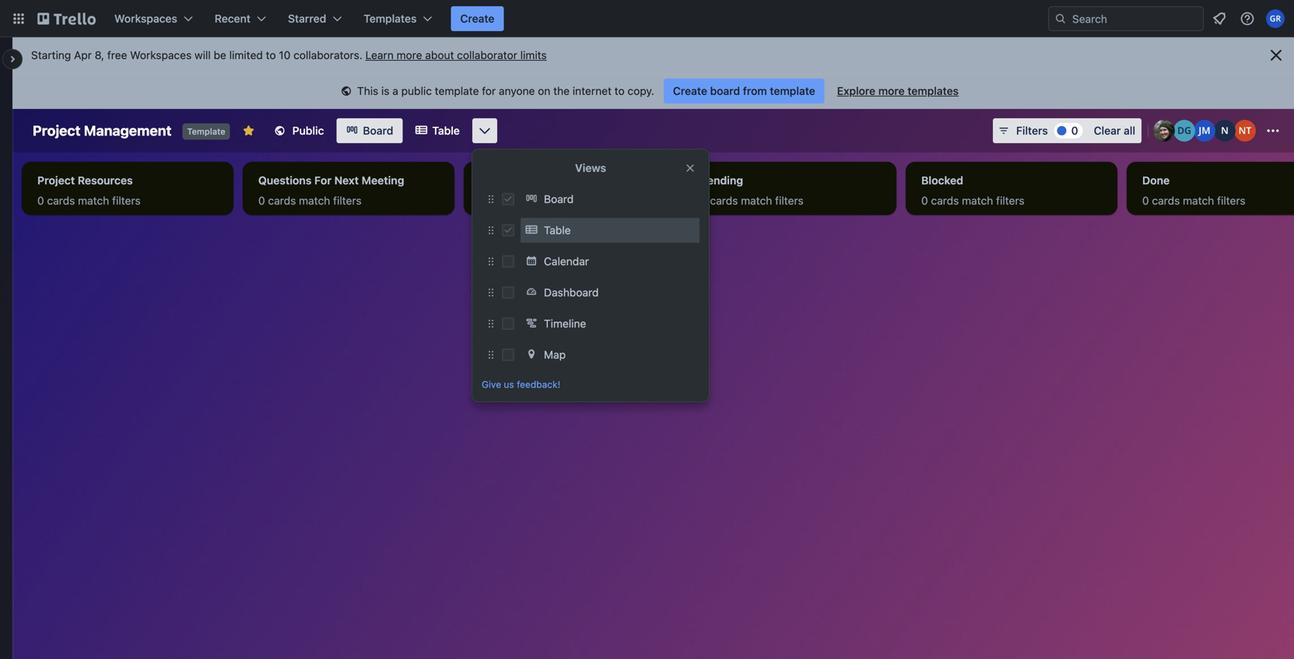 Task type: vqa. For each thing, say whether or not it's contained in the screenshot.
right table link
yes



Task type: locate. For each thing, give the bounding box(es) containing it.
free
[[107, 49, 127, 61]]

filters down blocked text field
[[996, 194, 1025, 207]]

0 vertical spatial more
[[397, 49, 422, 61]]

template left for
[[435, 84, 479, 97]]

project inside project resources 0 cards match filters
[[37, 174, 75, 187]]

to
[[266, 49, 276, 61], [615, 84, 625, 97]]

create
[[460, 12, 495, 25], [673, 84, 707, 97]]

cards down "do" at the top left
[[489, 194, 517, 207]]

workspaces up free
[[114, 12, 177, 25]]

4 cards from the left
[[710, 194, 738, 207]]

cards down done in the top right of the page
[[1152, 194, 1180, 207]]

public button
[[264, 118, 333, 143]]

4 filters from the left
[[775, 194, 804, 207]]

0 vertical spatial project
[[33, 122, 81, 139]]

board link down the views at the left
[[521, 187, 700, 212]]

explore
[[837, 84, 876, 97]]

primary element
[[0, 0, 1294, 37]]

match down pending text box
[[741, 194, 772, 207]]

2 match from the left
[[299, 194, 330, 207]]

3 filters from the left
[[554, 194, 583, 207]]

filters inside project resources 0 cards match filters
[[112, 194, 141, 207]]

filters down to do text box
[[554, 194, 583, 207]]

workspaces
[[114, 12, 177, 25], [130, 49, 192, 61]]

0 notifications image
[[1210, 9, 1229, 28]]

board down is
[[363, 124, 393, 137]]

create button
[[451, 6, 504, 31]]

cards inside done 0 cards match filters
[[1152, 194, 1180, 207]]

will
[[195, 49, 211, 61]]

6 match from the left
[[1183, 194, 1215, 207]]

caity (caity) image
[[1154, 120, 1175, 142]]

starred button
[[279, 6, 351, 31]]

done
[[1143, 174, 1170, 187]]

give us feedback!
[[482, 379, 561, 390]]

table link down public
[[406, 118, 469, 143]]

Search field
[[1067, 7, 1203, 30]]

template right from
[[770, 84, 816, 97]]

1 vertical spatial table
[[544, 224, 571, 237]]

create up collaborator
[[460, 12, 495, 25]]

table
[[432, 124, 460, 137], [544, 224, 571, 237]]

5 match from the left
[[962, 194, 993, 207]]

learn more about collaborator limits link
[[366, 49, 547, 61]]

limited
[[229, 49, 263, 61]]

clear all
[[1094, 124, 1136, 137]]

1 filters from the left
[[112, 194, 141, 207]]

templates button
[[354, 6, 442, 31]]

create inside create board from template link
[[673, 84, 707, 97]]

1 vertical spatial board link
[[521, 187, 700, 212]]

filters inside blocked 0 cards match filters
[[996, 194, 1025, 207]]

filters down done text field
[[1217, 194, 1246, 207]]

a
[[393, 84, 398, 97]]

project for project resources 0 cards match filters
[[37, 174, 75, 187]]

project management
[[33, 122, 172, 139]]

management
[[84, 122, 172, 139]]

table link up calendar link
[[521, 218, 700, 243]]

this is a public template for anyone on the internet to copy.
[[357, 84, 654, 97]]

match inside blocked 0 cards match filters
[[962, 194, 993, 207]]

cards down pending
[[710, 194, 738, 207]]

do
[[495, 174, 509, 187]]

0 vertical spatial to
[[266, 49, 276, 61]]

1 horizontal spatial template
[[770, 84, 816, 97]]

0
[[1072, 124, 1079, 137], [37, 194, 44, 207], [258, 194, 265, 207], [479, 194, 486, 207], [701, 194, 707, 207], [922, 194, 928, 207], [1143, 194, 1149, 207]]

2 template from the left
[[770, 84, 816, 97]]

cards inside to do 0 cards match filters
[[489, 194, 517, 207]]

table link
[[406, 118, 469, 143], [521, 218, 700, 243]]

customize views image
[[477, 123, 493, 139]]

all
[[1124, 124, 1136, 137]]

sm image
[[339, 84, 354, 100]]

0 horizontal spatial board link
[[337, 118, 403, 143]]

clear
[[1094, 124, 1121, 137]]

8,
[[95, 49, 104, 61]]

board up calendar
[[544, 193, 574, 205]]

1 vertical spatial create
[[673, 84, 707, 97]]

0 vertical spatial workspaces
[[114, 12, 177, 25]]

next
[[334, 174, 359, 187]]

0 horizontal spatial template
[[435, 84, 479, 97]]

filters inside done 0 cards match filters
[[1217, 194, 1246, 207]]

1 match from the left
[[78, 194, 109, 207]]

1 horizontal spatial table
[[544, 224, 571, 237]]

0 horizontal spatial to
[[266, 49, 276, 61]]

3 cards from the left
[[489, 194, 517, 207]]

starred
[[288, 12, 326, 25]]

more right explore at top
[[879, 84, 905, 97]]

cards
[[47, 194, 75, 207], [268, 194, 296, 207], [489, 194, 517, 207], [710, 194, 738, 207], [931, 194, 959, 207], [1152, 194, 1180, 207]]

3 match from the left
[[520, 194, 551, 207]]

to left copy.
[[615, 84, 625, 97]]

starting
[[31, 49, 71, 61]]

0 vertical spatial table link
[[406, 118, 469, 143]]

5 filters from the left
[[996, 194, 1025, 207]]

template
[[435, 84, 479, 97], [770, 84, 816, 97]]

create board from template
[[673, 84, 816, 97]]

project up project resources 0 cards match filters
[[33, 122, 81, 139]]

views
[[575, 162, 606, 174]]

greg robinson (gregrobinson96) image
[[1266, 9, 1285, 28]]

cards down blocked
[[931, 194, 959, 207]]

match down done text field
[[1183, 194, 1215, 207]]

6 filters from the left
[[1217, 194, 1246, 207]]

clear all button
[[1088, 118, 1142, 143]]

1 vertical spatial to
[[615, 84, 625, 97]]

filters
[[112, 194, 141, 207], [333, 194, 362, 207], [554, 194, 583, 207], [775, 194, 804, 207], [996, 194, 1025, 207], [1217, 194, 1246, 207]]

1 horizontal spatial to
[[615, 84, 625, 97]]

filters down questions for next meeting text field on the top of the page
[[333, 194, 362, 207]]

star or unstar board image
[[243, 125, 255, 137]]

this
[[357, 84, 379, 97]]

cards down questions
[[268, 194, 296, 207]]

anyone
[[499, 84, 535, 97]]

cards inside project resources 0 cards match filters
[[47, 194, 75, 207]]

1 horizontal spatial create
[[673, 84, 707, 97]]

6 cards from the left
[[1152, 194, 1180, 207]]

project
[[33, 122, 81, 139], [37, 174, 75, 187]]

2 filters from the left
[[333, 194, 362, 207]]

1 vertical spatial more
[[879, 84, 905, 97]]

cards inside questions for next meeting 0 cards match filters
[[268, 194, 296, 207]]

done 0 cards match filters
[[1143, 174, 1246, 207]]

board
[[710, 84, 740, 97]]

more
[[397, 49, 422, 61], [879, 84, 905, 97]]

give
[[482, 379, 501, 390]]

nicole tang (nicoletang31) image
[[1235, 120, 1256, 142]]

1 cards from the left
[[47, 194, 75, 207]]

templates
[[908, 84, 959, 97]]

2 cards from the left
[[268, 194, 296, 207]]

create inside create button
[[460, 12, 495, 25]]

to left the 10
[[266, 49, 276, 61]]

create left board
[[673, 84, 707, 97]]

cards down project resources text field
[[47, 194, 75, 207]]

meeting
[[362, 174, 404, 187]]

table left 'customize views' image
[[432, 124, 460, 137]]

match down blocked text field
[[962, 194, 993, 207]]

workspaces button
[[105, 6, 202, 31]]

match down to do text box
[[520, 194, 551, 207]]

jordan mirchev (jordan_mirchev) image
[[1194, 120, 1216, 142]]

board link down this
[[337, 118, 403, 143]]

match
[[78, 194, 109, 207], [299, 194, 330, 207], [520, 194, 551, 207], [741, 194, 772, 207], [962, 194, 993, 207], [1183, 194, 1215, 207]]

4 match from the left
[[741, 194, 772, 207]]

table up calendar
[[544, 224, 571, 237]]

1 vertical spatial project
[[37, 174, 75, 187]]

0 horizontal spatial create
[[460, 12, 495, 25]]

filters down project resources text field
[[112, 194, 141, 207]]

project inside project management text field
[[33, 122, 81, 139]]

match inside questions for next meeting 0 cards match filters
[[299, 194, 330, 207]]

to
[[479, 174, 492, 187]]

0 vertical spatial create
[[460, 12, 495, 25]]

filters down pending text box
[[775, 194, 804, 207]]

board link
[[337, 118, 403, 143], [521, 187, 700, 212]]

match inside project resources 0 cards match filters
[[78, 194, 109, 207]]

0 horizontal spatial board
[[363, 124, 393, 137]]

0 horizontal spatial table
[[432, 124, 460, 137]]

board
[[363, 124, 393, 137], [544, 193, 574, 205]]

match inside done 0 cards match filters
[[1183, 194, 1215, 207]]

pending 0 cards match filters
[[701, 174, 804, 207]]

project left resources
[[37, 174, 75, 187]]

1 vertical spatial board
[[544, 193, 574, 205]]

match down for
[[299, 194, 330, 207]]

public
[[401, 84, 432, 97]]

match down resources
[[78, 194, 109, 207]]

1 vertical spatial table link
[[521, 218, 700, 243]]

5 cards from the left
[[931, 194, 959, 207]]

match inside pending 0 cards match filters
[[741, 194, 772, 207]]

apr
[[74, 49, 92, 61]]

workspaces down the workspaces popup button
[[130, 49, 192, 61]]

more right learn
[[397, 49, 422, 61]]



Task type: describe. For each thing, give the bounding box(es) containing it.
open information menu image
[[1240, 11, 1256, 26]]

from
[[743, 84, 767, 97]]

1 horizontal spatial table link
[[521, 218, 700, 243]]

filters inside questions for next meeting 0 cards match filters
[[333, 194, 362, 207]]

about
[[425, 49, 454, 61]]

Questions For Next Meeting text field
[[249, 168, 448, 193]]

Blocked text field
[[912, 168, 1112, 193]]

feedback!
[[517, 379, 561, 390]]

blocked
[[922, 174, 964, 187]]

copy.
[[628, 84, 654, 97]]

0 vertical spatial board link
[[337, 118, 403, 143]]

cards inside pending 0 cards match filters
[[710, 194, 738, 207]]

templates
[[364, 12, 417, 25]]

questions for next meeting 0 cards match filters
[[258, 174, 404, 207]]

filters inside pending 0 cards match filters
[[775, 194, 804, 207]]

0 inside blocked 0 cards match filters
[[922, 194, 928, 207]]

1 horizontal spatial board link
[[521, 187, 700, 212]]

on
[[538, 84, 551, 97]]

dashboard
[[544, 286, 599, 299]]

for
[[314, 174, 332, 187]]

resources
[[78, 174, 133, 187]]

create for create
[[460, 12, 495, 25]]

recent
[[215, 12, 251, 25]]

close popover image
[[684, 162, 697, 174]]

To Do text field
[[470, 168, 669, 193]]

collaborator
[[457, 49, 518, 61]]

learn
[[366, 49, 394, 61]]

workspaces inside popup button
[[114, 12, 177, 25]]

devan goldstein (devangoldstein2) image
[[1174, 120, 1196, 142]]

calendar
[[544, 255, 589, 268]]

0 inside project resources 0 cards match filters
[[37, 194, 44, 207]]

to do 0 cards match filters
[[479, 174, 583, 207]]

0 inside to do 0 cards match filters
[[479, 194, 486, 207]]

project for project management
[[33, 122, 81, 139]]

filters
[[1017, 124, 1048, 137]]

0 inside pending 0 cards match filters
[[701, 194, 707, 207]]

1 horizontal spatial more
[[879, 84, 905, 97]]

Pending text field
[[691, 168, 890, 193]]

back to home image
[[37, 6, 96, 31]]

map
[[544, 348, 566, 361]]

map link
[[521, 342, 700, 367]]

explore more templates link
[[828, 79, 968, 104]]

for
[[482, 84, 496, 97]]

internet
[[573, 84, 612, 97]]

show menu image
[[1266, 123, 1281, 139]]

0 horizontal spatial more
[[397, 49, 422, 61]]

0 inside done 0 cards match filters
[[1143, 194, 1149, 207]]

pending
[[701, 174, 743, 187]]

Board name text field
[[25, 118, 179, 143]]

limits
[[520, 49, 547, 61]]

recent button
[[205, 6, 276, 31]]

filters inside to do 0 cards match filters
[[554, 194, 583, 207]]

starting apr 8, free workspaces will be limited to 10 collaborators. learn more about collaborator limits
[[31, 49, 547, 61]]

create board from template link
[[664, 79, 825, 104]]

project resources 0 cards match filters
[[37, 174, 141, 207]]

nic (nicoletollefson1) image
[[1214, 120, 1236, 142]]

10
[[279, 49, 291, 61]]

blocked 0 cards match filters
[[922, 174, 1025, 207]]

Project Resources text field
[[28, 168, 227, 193]]

collaborators.
[[294, 49, 363, 61]]

1 vertical spatial workspaces
[[130, 49, 192, 61]]

calendar link
[[521, 249, 700, 274]]

the
[[554, 84, 570, 97]]

questions
[[258, 174, 312, 187]]

explore more templates
[[837, 84, 959, 97]]

dashboard link
[[521, 280, 700, 305]]

1 template from the left
[[435, 84, 479, 97]]

match inside to do 0 cards match filters
[[520, 194, 551, 207]]

0 horizontal spatial table link
[[406, 118, 469, 143]]

give us feedback! link
[[482, 377, 700, 392]]

1 horizontal spatial board
[[544, 193, 574, 205]]

is
[[381, 84, 390, 97]]

create for create board from template
[[673, 84, 707, 97]]

0 vertical spatial board
[[363, 124, 393, 137]]

0 inside questions for next meeting 0 cards match filters
[[258, 194, 265, 207]]

timeline link
[[521, 311, 700, 336]]

search image
[[1055, 12, 1067, 25]]

0 vertical spatial table
[[432, 124, 460, 137]]

cards inside blocked 0 cards match filters
[[931, 194, 959, 207]]

public
[[292, 124, 324, 137]]

Done text field
[[1133, 168, 1294, 193]]

us
[[504, 379, 514, 390]]

timeline
[[544, 317, 586, 330]]

be
[[214, 49, 226, 61]]

template
[[187, 126, 226, 137]]



